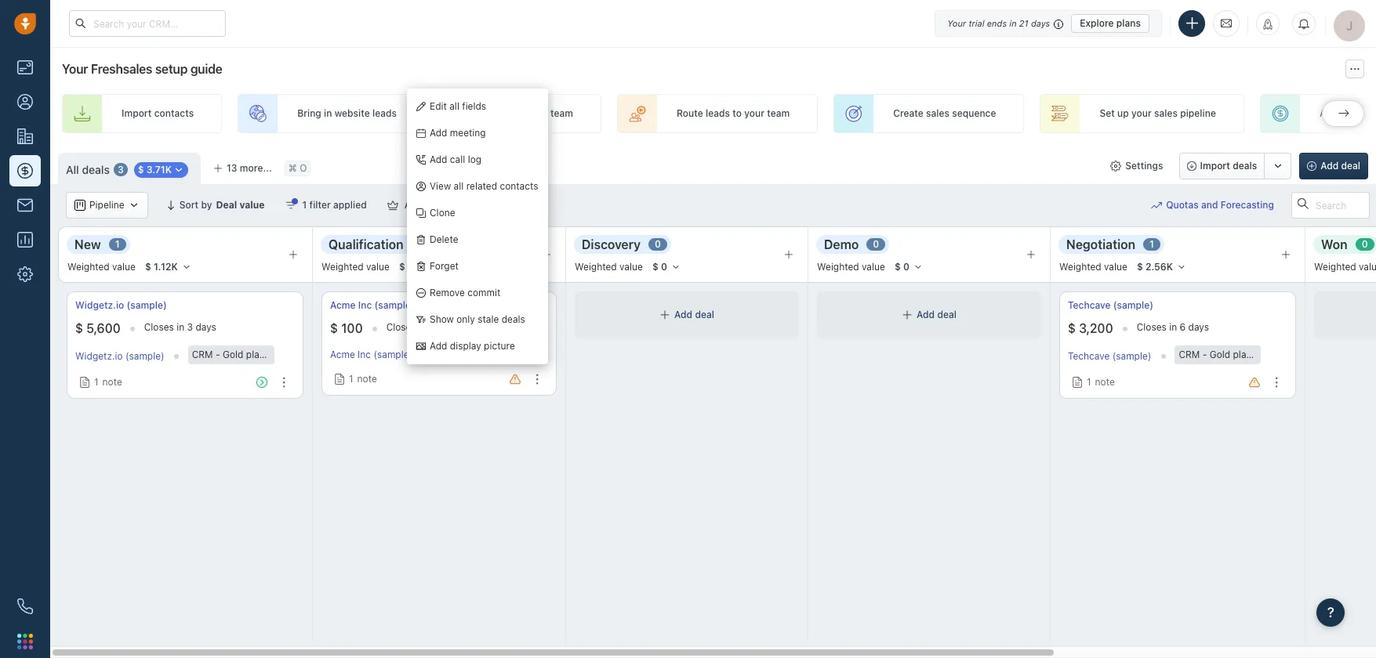 Task type: vqa. For each thing, say whether or not it's contained in the screenshot.
deals All
yes



Task type: describe. For each thing, give the bounding box(es) containing it.
settings button
[[1103, 153, 1171, 180]]

closes for 5,600
[[144, 321, 174, 333]]

o
[[300, 163, 307, 174]]

1 up $ 30 button
[[418, 239, 422, 250]]

settings
[[1125, 160, 1163, 172]]

add deal inside button
[[1321, 160, 1361, 172]]

deals for all
[[82, 163, 110, 176]]

freshworks switcher image
[[17, 634, 33, 650]]

send email image
[[1221, 17, 1232, 30]]

closes for 100
[[386, 321, 416, 333]]

set up your sales pipeline
[[1100, 108, 1216, 120]]

plans
[[1117, 17, 1141, 29]]

1 your from the left
[[528, 108, 548, 120]]

2 widgetz.io from the top
[[75, 351, 123, 363]]

import contacts link
[[62, 94, 222, 133]]

ends
[[987, 18, 1007, 28]]

1 widgetz.io (sample) link from the top
[[75, 299, 167, 312]]

show only stale deals
[[430, 314, 525, 326]]

weighted inside weighted valu popup button
[[1314, 261, 1356, 273]]

edit all fields
[[430, 101, 486, 112]]

weighted value for demo
[[817, 261, 885, 273]]

bring in website leads
[[297, 108, 397, 120]]

weighted for new
[[67, 261, 110, 273]]

filter
[[309, 199, 331, 211]]

only
[[457, 314, 475, 326]]

1 acme inc (sample) from the top
[[330, 300, 415, 311]]

all deals 3
[[66, 163, 124, 176]]

quotas
[[1166, 200, 1199, 211]]

leads inside bring in website leads link
[[372, 108, 397, 120]]

pipeline button
[[66, 192, 148, 219]]

quotas and forecasting link
[[1151, 192, 1290, 219]]

0 for demo
[[873, 239, 879, 250]]

picture
[[484, 341, 515, 352]]

13
[[227, 162, 237, 174]]

view
[[430, 181, 451, 192]]

weighted value for negotiation
[[1059, 261, 1128, 273]]

1.12k
[[154, 261, 178, 273]]

value for qualification
[[366, 261, 390, 273]]

add display picture
[[430, 341, 515, 352]]

commit
[[468, 287, 501, 299]]

set
[[1100, 108, 1115, 120]]

$ 0 button for demo
[[888, 259, 930, 276]]

pipeline
[[1180, 108, 1216, 120]]

stale
[[478, 314, 499, 326]]

closes in 6 days
[[1137, 321, 1209, 333]]

⌘
[[288, 163, 297, 174]]

add call log
[[430, 154, 482, 166]]

no
[[440, 349, 453, 361]]

$ 30 button
[[392, 259, 441, 276]]

all deals link
[[66, 162, 110, 178]]

$ 2.56k button
[[1130, 259, 1194, 276]]

invite
[[500, 108, 525, 120]]

1 right new
[[115, 239, 120, 250]]

crm for $ 3,200
[[1179, 349, 1200, 361]]

in for new
[[177, 321, 184, 333]]

in right bring at the top left of the page
[[324, 108, 332, 120]]

1 note for 5,600
[[94, 377, 122, 388]]

in for negotiation
[[1169, 321, 1177, 333]]

$ 5,600
[[75, 322, 121, 336]]

applied
[[333, 199, 367, 211]]

route leads to your team
[[677, 108, 790, 120]]

value for new
[[112, 261, 136, 273]]

demo
[[824, 237, 859, 251]]

call
[[450, 154, 465, 166]]

value for discovery
[[620, 261, 643, 273]]

import for import deals
[[1200, 160, 1230, 172]]

2 acme from the top
[[330, 349, 355, 361]]

invite your team
[[500, 108, 573, 120]]

1 down the 100
[[349, 373, 353, 385]]

crm - gold plan monthly (sample) for $ 3,200
[[1179, 349, 1332, 361]]

negotiation
[[1066, 237, 1136, 251]]

1 acme from the top
[[330, 300, 356, 311]]

add deal link
[[1260, 94, 1376, 133]]

menu containing edit all fields
[[407, 89, 548, 365]]

2 team from the left
[[767, 108, 790, 120]]

sort by deal value
[[179, 199, 265, 211]]

fields
[[462, 101, 486, 112]]

monthly for 5,600
[[268, 349, 303, 361]]

1 widgetz.io (sample) from the top
[[75, 300, 167, 311]]

deals inside menu
[[502, 314, 525, 326]]

1 techcave from the top
[[1068, 300, 1111, 311]]

- for $ 3,200
[[1203, 349, 1207, 361]]

add meeting
[[430, 127, 486, 139]]

view all related contacts
[[430, 181, 538, 192]]

$ 2.56k
[[1137, 261, 1173, 273]]

won
[[1321, 237, 1348, 251]]

all deal owners button
[[377, 192, 483, 219]]

1 sales from the left
[[926, 108, 950, 120]]

trial
[[969, 18, 985, 28]]

guide
[[190, 62, 222, 76]]

invite your team link
[[441, 94, 601, 133]]

container_wx8msf4aqz5i3rn1 image inside '1 filter applied' button
[[285, 200, 296, 211]]

meeting
[[450, 127, 486, 139]]

your for your freshsales setup guide
[[62, 62, 88, 76]]

gold for $ 5,600
[[223, 349, 243, 361]]

plan for 3,200
[[1233, 349, 1252, 361]]

show
[[430, 314, 454, 326]]

note for $ 3,200
[[1095, 377, 1115, 388]]

freshsales
[[91, 62, 152, 76]]

website
[[335, 108, 370, 120]]

$ 30
[[399, 261, 420, 273]]

import deals
[[1200, 160, 1257, 172]]

100
[[341, 322, 363, 336]]

value for demo
[[862, 261, 885, 273]]

all for deal
[[404, 199, 416, 211]]

add inside button
[[1321, 160, 1339, 172]]

valu
[[1359, 261, 1376, 273]]

bring in website leads link
[[238, 94, 425, 133]]

1 techcave (sample) link from the top
[[1068, 299, 1154, 312]]

1 down $ 5,600
[[94, 377, 98, 388]]

$ 3.71k button
[[134, 163, 188, 178]]

$ 3.71k
[[138, 164, 172, 176]]

6
[[1180, 321, 1186, 333]]

3,200
[[1079, 322, 1113, 336]]

leads inside the route leads to your team link
[[706, 108, 730, 120]]

deal for add deal button on the right of the page
[[1341, 160, 1361, 172]]

$ 3.71k button
[[129, 161, 193, 179]]

2.56k
[[1146, 261, 1173, 273]]

weighted for discovery
[[575, 261, 617, 273]]

$ inside dropdown button
[[138, 164, 144, 176]]

qualification
[[329, 237, 403, 251]]

weighted value for discovery
[[575, 261, 643, 273]]

display
[[450, 341, 481, 352]]



Task type: locate. For each thing, give the bounding box(es) containing it.
0 horizontal spatial your
[[528, 108, 548, 120]]

widgetz.io (sample) down 5,600
[[75, 351, 164, 363]]

import inside button
[[1200, 160, 1230, 172]]

0 horizontal spatial -
[[216, 349, 220, 361]]

1 horizontal spatial 3
[[187, 321, 193, 333]]

1 vertical spatial your
[[62, 62, 88, 76]]

weighted value down qualification at the top left
[[322, 261, 390, 273]]

1 horizontal spatial monthly
[[1255, 349, 1290, 361]]

3 closes from the left
[[1137, 321, 1167, 333]]

by
[[201, 199, 212, 211]]

3 for deals
[[118, 164, 124, 176]]

0 vertical spatial inc
[[358, 300, 372, 311]]

0 horizontal spatial deals
[[82, 163, 110, 176]]

2 techcave from the top
[[1068, 351, 1110, 363]]

weighted down 'won'
[[1314, 261, 1356, 273]]

deals up the pipeline
[[82, 163, 110, 176]]

inc down the 100
[[358, 349, 371, 361]]

1 horizontal spatial plan
[[1233, 349, 1252, 361]]

create sales sequence link
[[834, 94, 1024, 133]]

0 horizontal spatial closes
[[144, 321, 174, 333]]

closes in nov
[[386, 321, 447, 333]]

weighted down new
[[67, 261, 110, 273]]

- down closes in 3 days
[[216, 349, 220, 361]]

phone element
[[9, 591, 41, 623]]

weighted value for new
[[67, 261, 136, 273]]

1 closes from the left
[[144, 321, 174, 333]]

gold
[[223, 349, 243, 361], [1210, 349, 1231, 361]]

3 weighted value from the left
[[575, 261, 643, 273]]

1 horizontal spatial deals
[[502, 314, 525, 326]]

0 vertical spatial import
[[122, 108, 152, 120]]

weighted for qualification
[[322, 261, 364, 273]]

1 left filter
[[302, 199, 307, 211]]

techcave (sample)
[[1068, 300, 1154, 311], [1068, 351, 1151, 363]]

your right up
[[1132, 108, 1152, 120]]

$ 1.12k
[[145, 261, 178, 273]]

products
[[455, 349, 495, 361]]

1 vertical spatial acme
[[330, 349, 355, 361]]

all inside button
[[404, 199, 416, 211]]

0 vertical spatial all
[[450, 101, 459, 112]]

2 closes from the left
[[386, 321, 416, 333]]

2 acme inc (sample) from the top
[[330, 349, 413, 361]]

plan
[[246, 349, 265, 361], [1233, 349, 1252, 361]]

explore plans link
[[1071, 14, 1150, 33]]

acme inc (sample) link down the 100
[[330, 349, 413, 361]]

1 plan from the left
[[246, 349, 265, 361]]

1 horizontal spatial $ 0
[[895, 261, 910, 273]]

1 horizontal spatial your
[[744, 108, 765, 120]]

your right invite
[[528, 108, 548, 120]]

1 note for 100
[[349, 373, 377, 385]]

all up pipeline dropdown button
[[66, 163, 79, 176]]

3 inside all deals 3
[[118, 164, 124, 176]]

1 horizontal spatial $ 0 button
[[888, 259, 930, 276]]

note down 5,600
[[102, 377, 122, 388]]

deal
[[1340, 108, 1360, 120], [1341, 160, 1361, 172], [419, 199, 438, 211], [695, 309, 714, 321], [937, 309, 957, 321]]

1
[[302, 199, 307, 211], [115, 239, 120, 250], [418, 239, 422, 250], [1150, 239, 1154, 250], [349, 373, 353, 385], [94, 377, 98, 388], [1087, 377, 1091, 388]]

$ 100
[[330, 322, 363, 336]]

1 horizontal spatial contacts
[[500, 181, 538, 192]]

1 vertical spatial widgetz.io (sample) link
[[75, 351, 164, 363]]

sales left 'pipeline'
[[1154, 108, 1178, 120]]

all right 'edit'
[[450, 101, 459, 112]]

0 horizontal spatial $ 0
[[652, 261, 667, 273]]

0 horizontal spatial gold
[[223, 349, 243, 361]]

in left nov
[[419, 321, 427, 333]]

1 note down "3,200" at right
[[1087, 377, 1115, 388]]

widgetz.io (sample) link up 5,600
[[75, 299, 167, 312]]

1 vertical spatial all
[[404, 199, 416, 211]]

Search field
[[1292, 192, 1370, 219]]

all right view
[[454, 181, 464, 192]]

container_wx8msf4aqz5i3rn1 image for 1
[[334, 374, 345, 385]]

- for $ 5,600
[[216, 349, 220, 361]]

all for edit
[[450, 101, 459, 112]]

acme inc (sample) up the 100
[[330, 300, 415, 311]]

0 horizontal spatial crm
[[192, 349, 213, 361]]

2 monthly from the left
[[1255, 349, 1290, 361]]

1 widgetz.io from the top
[[75, 300, 124, 311]]

sort
[[179, 199, 199, 211]]

$
[[138, 164, 144, 176], [145, 261, 151, 273], [399, 261, 405, 273], [652, 261, 659, 273], [895, 261, 901, 273], [1137, 261, 1143, 273], [75, 322, 83, 336], [330, 322, 338, 336], [1068, 322, 1076, 336]]

2 horizontal spatial 1 note
[[1087, 377, 1115, 388]]

all for view
[[454, 181, 464, 192]]

4 weighted value from the left
[[817, 261, 885, 273]]

1 crm - gold plan monthly (sample) from the left
[[192, 349, 345, 361]]

value for negotiation
[[1104, 261, 1128, 273]]

weighted value for qualification
[[322, 261, 390, 273]]

deal
[[216, 199, 237, 211]]

in down $ 1.12k button
[[177, 321, 184, 333]]

your left freshsales
[[62, 62, 88, 76]]

1 horizontal spatial -
[[1203, 349, 1207, 361]]

widgetz.io (sample) link down 5,600
[[75, 351, 164, 363]]

1 vertical spatial techcave
[[1068, 351, 1110, 363]]

0 vertical spatial techcave (sample)
[[1068, 300, 1154, 311]]

1 weighted from the left
[[67, 261, 110, 273]]

days
[[1031, 18, 1050, 28], [196, 321, 216, 333], [1188, 321, 1209, 333]]

0 vertical spatial techcave (sample) link
[[1068, 299, 1154, 312]]

0 vertical spatial widgetz.io (sample)
[[75, 300, 167, 311]]

0 vertical spatial 3
[[118, 164, 124, 176]]

team right invite
[[550, 108, 573, 120]]

3 right the all deals link
[[118, 164, 124, 176]]

Search your CRM... text field
[[69, 10, 226, 37]]

all for deals
[[66, 163, 79, 176]]

contacts down setup
[[154, 108, 194, 120]]

route leads to your team link
[[617, 94, 818, 133]]

$ 0 button for discovery
[[645, 259, 688, 276]]

deal for all deal owners button at the left top
[[419, 199, 438, 211]]

phone image
[[17, 599, 33, 615]]

0 vertical spatial your
[[947, 18, 966, 28]]

1 vertical spatial import
[[1200, 160, 1230, 172]]

leads left to
[[706, 108, 730, 120]]

2 horizontal spatial closes
[[1137, 321, 1167, 333]]

1 acme inc (sample) link from the top
[[330, 299, 415, 312]]

0 horizontal spatial $ 0 button
[[645, 259, 688, 276]]

crm for $ 5,600
[[192, 349, 213, 361]]

more...
[[240, 162, 272, 174]]

1 horizontal spatial your
[[947, 18, 966, 28]]

3 for in
[[187, 321, 193, 333]]

30
[[408, 261, 420, 273]]

1 horizontal spatial team
[[767, 108, 790, 120]]

3 weighted from the left
[[575, 261, 617, 273]]

2 $ 0 button from the left
[[888, 259, 930, 276]]

import deals group
[[1179, 153, 1292, 180]]

closes left 6
[[1137, 321, 1167, 333]]

menu
[[407, 89, 548, 365]]

remove
[[430, 287, 465, 299]]

container_wx8msf4aqz5i3rn1 image inside all deal owners button
[[387, 200, 398, 211]]

0 horizontal spatial leads
[[372, 108, 397, 120]]

container_wx8msf4aqz5i3rn1 image for add deal
[[902, 310, 913, 321]]

1 crm from the left
[[192, 349, 213, 361]]

owners
[[440, 199, 473, 211]]

sales right create
[[926, 108, 950, 120]]

contacts
[[154, 108, 194, 120], [500, 181, 538, 192]]

6 weighted from the left
[[1314, 261, 1356, 273]]

import contacts
[[122, 108, 194, 120]]

1 $ 0 from the left
[[652, 261, 667, 273]]

container_wx8msf4aqz5i3rn1 image inside $ 3.71k button
[[173, 165, 184, 176]]

- down closes in 6 days
[[1203, 349, 1207, 361]]

0 horizontal spatial crm - gold plan monthly (sample)
[[192, 349, 345, 361]]

0 vertical spatial widgetz.io
[[75, 300, 124, 311]]

1 inc from the top
[[358, 300, 372, 311]]

acme inc (sample) down the 100
[[330, 349, 413, 361]]

deals
[[1233, 160, 1257, 172], [82, 163, 110, 176], [502, 314, 525, 326]]

$ 0 for discovery
[[652, 261, 667, 273]]

0 horizontal spatial note
[[102, 377, 122, 388]]

0 horizontal spatial contacts
[[154, 108, 194, 120]]

0 vertical spatial widgetz.io (sample) link
[[75, 299, 167, 312]]

⌘ o
[[288, 163, 307, 174]]

closes right 5,600
[[144, 321, 174, 333]]

deal for add deal link
[[1340, 108, 1360, 120]]

4 weighted from the left
[[817, 261, 859, 273]]

0 horizontal spatial 3
[[118, 164, 124, 176]]

bring
[[297, 108, 321, 120]]

forget
[[430, 261, 459, 272]]

container_wx8msf4aqz5i3rn1 image for pipeline
[[74, 200, 85, 211]]

0 vertical spatial acme
[[330, 300, 356, 311]]

13 more...
[[227, 162, 272, 174]]

deals inside import deals button
[[1233, 160, 1257, 172]]

pipeline
[[89, 200, 124, 211]]

weighted for demo
[[817, 261, 859, 273]]

weighted down qualification at the top left
[[322, 261, 364, 273]]

1 horizontal spatial crm - gold plan monthly (sample)
[[1179, 349, 1332, 361]]

0 for discovery
[[655, 239, 661, 250]]

acme
[[330, 300, 356, 311], [330, 349, 355, 361]]

0 vertical spatial acme inc (sample)
[[330, 300, 415, 311]]

import down 'your freshsales setup guide' on the top left
[[122, 108, 152, 120]]

weighted for negotiation
[[1059, 261, 1102, 273]]

1 horizontal spatial all
[[404, 199, 416, 211]]

1 $ 0 button from the left
[[645, 259, 688, 276]]

note down "3,200" at right
[[1095, 377, 1115, 388]]

2 horizontal spatial days
[[1188, 321, 1209, 333]]

deals for import
[[1233, 160, 1257, 172]]

techcave (sample) link up "3,200" at right
[[1068, 299, 1154, 312]]

widgetz.io (sample) up 5,600
[[75, 300, 167, 311]]

widgetz.io down $ 5,600
[[75, 351, 123, 363]]

days for negotiation
[[1188, 321, 1209, 333]]

1 up "$ 2.56k"
[[1150, 239, 1154, 250]]

container_wx8msf4aqz5i3rn1 image
[[1111, 161, 1122, 172], [173, 165, 184, 176], [285, 200, 296, 211], [660, 310, 671, 321], [79, 377, 90, 388], [1072, 377, 1083, 388]]

container_wx8msf4aqz5i3rn1 image
[[74, 200, 85, 211], [128, 200, 139, 211], [387, 200, 398, 211], [1151, 200, 1162, 211], [902, 310, 913, 321], [334, 374, 345, 385]]

clone
[[430, 207, 455, 219]]

5 weighted value from the left
[[1059, 261, 1128, 273]]

widgetz.io
[[75, 300, 124, 311], [75, 351, 123, 363]]

techcave (sample) link
[[1068, 299, 1154, 312], [1068, 351, 1151, 363]]

your
[[947, 18, 966, 28], [62, 62, 88, 76]]

note for $ 5,600
[[102, 377, 122, 388]]

weighted value down discovery
[[575, 261, 643, 273]]

leads
[[372, 108, 397, 120], [706, 108, 730, 120]]

note
[[357, 373, 377, 385], [102, 377, 122, 388], [1095, 377, 1115, 388]]

0 horizontal spatial team
[[550, 108, 573, 120]]

contacts inside menu
[[500, 181, 538, 192]]

0 horizontal spatial sales
[[926, 108, 950, 120]]

acme down $ 100
[[330, 349, 355, 361]]

widgetz.io up $ 5,600
[[75, 300, 124, 311]]

closes in 3 days
[[144, 321, 216, 333]]

1 filter applied
[[302, 199, 367, 211]]

crm
[[192, 349, 213, 361], [1179, 349, 1200, 361]]

new
[[74, 237, 101, 251]]

2 weighted from the left
[[322, 261, 364, 273]]

your right to
[[744, 108, 765, 120]]

up
[[1117, 108, 1129, 120]]

contacts right related
[[500, 181, 538, 192]]

closes for 3,200
[[1137, 321, 1167, 333]]

import up quotas and forecasting
[[1200, 160, 1230, 172]]

crm - gold plan monthly (sample) for $ 5,600
[[192, 349, 345, 361]]

1 leads from the left
[[372, 108, 397, 120]]

techcave
[[1068, 300, 1111, 311], [1068, 351, 1110, 363]]

1 monthly from the left
[[268, 349, 303, 361]]

days right 6
[[1188, 321, 1209, 333]]

1 note for 3,200
[[1087, 377, 1115, 388]]

monthly
[[268, 349, 303, 361], [1255, 349, 1290, 361]]

(sample)
[[127, 300, 167, 311], [374, 300, 415, 311], [1113, 300, 1154, 311], [306, 349, 345, 361], [1293, 349, 1332, 361], [374, 349, 413, 361], [125, 351, 164, 363], [1112, 351, 1151, 363]]

days right 21
[[1031, 18, 1050, 28]]

2 gold from the left
[[1210, 349, 1231, 361]]

2 leads from the left
[[706, 108, 730, 120]]

5 weighted from the left
[[1059, 261, 1102, 273]]

2 - from the left
[[1203, 349, 1207, 361]]

1 horizontal spatial leads
[[706, 108, 730, 120]]

2 inc from the top
[[358, 349, 371, 361]]

explore
[[1080, 17, 1114, 29]]

$ 0 for demo
[[895, 261, 910, 273]]

2 weighted value from the left
[[322, 261, 390, 273]]

1 horizontal spatial days
[[1031, 18, 1050, 28]]

weighted value down new
[[67, 261, 136, 273]]

in left 21
[[1009, 18, 1017, 28]]

2 horizontal spatial your
[[1132, 108, 1152, 120]]

2 widgetz.io (sample) link from the top
[[75, 351, 164, 363]]

all left clone
[[404, 199, 416, 211]]

$ 1.12k button
[[138, 259, 198, 276]]

0 vertical spatial all
[[66, 163, 79, 176]]

weighted down negotiation
[[1059, 261, 1102, 273]]

0 vertical spatial techcave
[[1068, 300, 1111, 311]]

inc up the 100
[[358, 300, 372, 311]]

techcave (sample) up "3,200" at right
[[1068, 300, 1154, 311]]

0 horizontal spatial import
[[122, 108, 152, 120]]

monthly for 3,200
[[1255, 349, 1290, 361]]

1 horizontal spatial closes
[[386, 321, 416, 333]]

weighted valu button
[[1313, 254, 1376, 277]]

your left trial
[[947, 18, 966, 28]]

discovery
[[582, 237, 641, 251]]

1 inside '1 filter applied' button
[[302, 199, 307, 211]]

1 note
[[349, 373, 377, 385], [94, 377, 122, 388], [1087, 377, 1115, 388]]

import for import contacts
[[122, 108, 152, 120]]

1 gold from the left
[[223, 349, 243, 361]]

route
[[677, 108, 703, 120]]

1 horizontal spatial import
[[1200, 160, 1230, 172]]

1 team from the left
[[550, 108, 573, 120]]

1 vertical spatial all
[[454, 181, 464, 192]]

closes left nov
[[386, 321, 416, 333]]

0 vertical spatial contacts
[[154, 108, 194, 120]]

gold for $ 3,200
[[1210, 349, 1231, 361]]

team right to
[[767, 108, 790, 120]]

note down the 100
[[357, 373, 377, 385]]

techcave (sample) link down "3,200" at right
[[1068, 351, 1151, 363]]

setup
[[155, 62, 188, 76]]

crm down closes in 3 days
[[192, 349, 213, 361]]

sales
[[926, 108, 950, 120], [1154, 108, 1178, 120]]

1 horizontal spatial note
[[357, 373, 377, 385]]

0 horizontal spatial monthly
[[268, 349, 303, 361]]

your for your trial ends in 21 days
[[947, 18, 966, 28]]

in for qualification
[[419, 321, 427, 333]]

1 vertical spatial techcave (sample)
[[1068, 351, 1151, 363]]

explore plans
[[1080, 17, 1141, 29]]

container_wx8msf4aqz5i3rn1 image inside settings popup button
[[1111, 161, 1122, 172]]

deals up forecasting
[[1233, 160, 1257, 172]]

2 your from the left
[[744, 108, 765, 120]]

crm - gold plan monthly (sample)
[[192, 349, 345, 361], [1179, 349, 1332, 361]]

2 plan from the left
[[1233, 349, 1252, 361]]

1 down $ 3,200
[[1087, 377, 1091, 388]]

acme up $ 100
[[330, 300, 356, 311]]

log
[[468, 154, 482, 166]]

2 $ 0 from the left
[[895, 261, 910, 273]]

1 vertical spatial acme inc (sample) link
[[330, 349, 413, 361]]

techcave up $ 3,200
[[1068, 300, 1111, 311]]

2 horizontal spatial note
[[1095, 377, 1115, 388]]

2 techcave (sample) from the top
[[1068, 351, 1151, 363]]

deals right stale
[[502, 314, 525, 326]]

2 crm from the left
[[1179, 349, 1200, 361]]

0 horizontal spatial days
[[196, 321, 216, 333]]

quotas and forecasting
[[1166, 200, 1274, 211]]

1 horizontal spatial sales
[[1154, 108, 1178, 120]]

techcave down $ 3,200
[[1068, 351, 1110, 363]]

1 vertical spatial contacts
[[500, 181, 538, 192]]

2 horizontal spatial deals
[[1233, 160, 1257, 172]]

techcave (sample) down "3,200" at right
[[1068, 351, 1151, 363]]

1 vertical spatial widgetz.io
[[75, 351, 123, 363]]

1 note down 5,600
[[94, 377, 122, 388]]

0 vertical spatial acme inc (sample) link
[[330, 299, 415, 312]]

weighted down discovery
[[575, 261, 617, 273]]

in left 6
[[1169, 321, 1177, 333]]

widgetz.io (sample)
[[75, 300, 167, 311], [75, 351, 164, 363]]

crm down 6
[[1179, 349, 1200, 361]]

2 techcave (sample) link from the top
[[1068, 351, 1151, 363]]

$ 0
[[652, 261, 667, 273], [895, 261, 910, 273]]

1 horizontal spatial 1 note
[[349, 373, 377, 385]]

1 vertical spatial 3
[[187, 321, 193, 333]]

1 vertical spatial acme inc (sample)
[[330, 349, 413, 361]]

1 note down the 100
[[349, 373, 377, 385]]

container_wx8msf4aqz5i3rn1 image inside quotas and forecasting link
[[1151, 200, 1162, 211]]

1 weighted value from the left
[[67, 261, 136, 273]]

21
[[1019, 18, 1029, 28]]

1 horizontal spatial gold
[[1210, 349, 1231, 361]]

acme inc (sample)
[[330, 300, 415, 311], [330, 349, 413, 361]]

related
[[466, 181, 497, 192]]

5,600
[[86, 322, 121, 336]]

days down $ 1.12k button
[[196, 321, 216, 333]]

1 - from the left
[[216, 349, 220, 361]]

create sales sequence
[[893, 108, 996, 120]]

2 sales from the left
[[1154, 108, 1178, 120]]

plan for 5,600
[[246, 349, 265, 361]]

1 vertical spatial techcave (sample) link
[[1068, 351, 1151, 363]]

import deals button
[[1179, 153, 1265, 180]]

0 horizontal spatial plan
[[246, 349, 265, 361]]

1 techcave (sample) from the top
[[1068, 300, 1154, 311]]

2 crm - gold plan monthly (sample) from the left
[[1179, 349, 1332, 361]]

leads right website
[[372, 108, 397, 120]]

0 horizontal spatial your
[[62, 62, 88, 76]]

-
[[216, 349, 220, 361], [1203, 349, 1207, 361]]

3
[[118, 164, 124, 176], [187, 321, 193, 333]]

3 your from the left
[[1132, 108, 1152, 120]]

container_wx8msf4aqz5i3rn1 image for quotas and forecasting
[[1151, 200, 1162, 211]]

1 vertical spatial widgetz.io (sample)
[[75, 351, 164, 363]]

3 down $ 1.12k button
[[187, 321, 193, 333]]

days for new
[[196, 321, 216, 333]]

1 horizontal spatial crm
[[1179, 349, 1200, 361]]

0 horizontal spatial all
[[66, 163, 79, 176]]

2 widgetz.io (sample) from the top
[[75, 351, 164, 363]]

set up your sales pipeline link
[[1040, 94, 1244, 133]]

2 acme inc (sample) link from the top
[[330, 349, 413, 361]]

weighted down the demo
[[817, 261, 859, 273]]

note for $ 100
[[357, 373, 377, 385]]

0 horizontal spatial 1 note
[[94, 377, 122, 388]]

0 for won
[[1362, 239, 1368, 250]]

weighted value down the demo
[[817, 261, 885, 273]]

weighted value down negotiation
[[1059, 261, 1128, 273]]

1 vertical spatial inc
[[358, 349, 371, 361]]

acme inc (sample) link up the 100
[[330, 299, 415, 312]]



